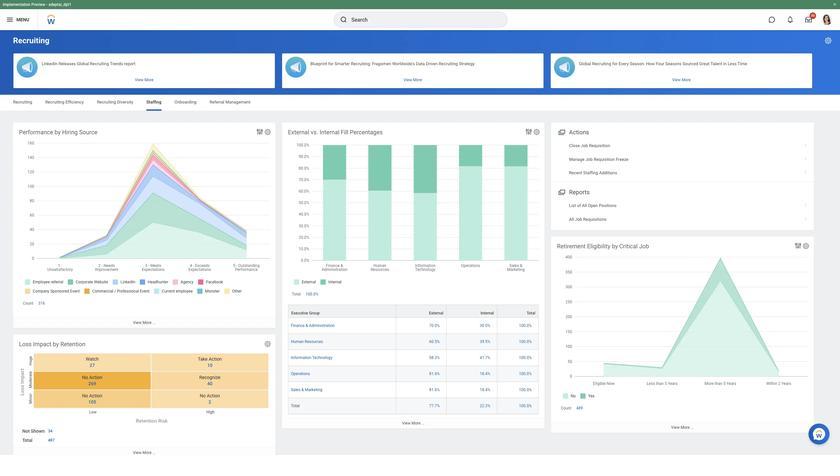 Task type: vqa. For each thing, say whether or not it's contained in the screenshot.
My Team's Learning button for Liu's the My
no



Task type: describe. For each thing, give the bounding box(es) containing it.
impact for loss impact by retention
[[33, 341, 51, 348]]

30
[[812, 14, 816, 17]]

action for 105
[[89, 394, 102, 399]]

four
[[656, 61, 665, 66]]

100.0% button for operations
[[520, 372, 533, 377]]

1 global from the left
[[77, 61, 89, 66]]

close job requisition link
[[552, 139, 815, 153]]

vs.
[[311, 129, 318, 136]]

report
[[124, 61, 136, 66]]

diversity
[[117, 100, 133, 105]]

sourced
[[683, 61, 699, 66]]

less
[[728, 61, 737, 66]]

18.4% for sales & marketing
[[480, 388, 491, 393]]

configure and view chart data image for performance by hiring source
[[256, 128, 264, 136]]

internal inside popup button
[[481, 311, 494, 316]]

81.6% for operations
[[430, 372, 440, 377]]

action for 2
[[207, 394, 220, 399]]

finance & administration link
[[291, 322, 335, 328]]

100.0% button for sales & marketing
[[520, 388, 533, 393]]

1 horizontal spatial retention
[[136, 419, 157, 424]]

loss impact by retention element
[[13, 335, 276, 456]]

driven
[[426, 61, 438, 66]]

1 horizontal spatial all
[[583, 203, 587, 208]]

loss for loss impact by retention
[[19, 341, 32, 348]]

2
[[209, 400, 211, 405]]

percentages
[[350, 129, 383, 136]]

by for loss impact by retention
[[53, 341, 59, 348]]

chevron right image for additions
[[802, 168, 811, 175]]

blueprint for smarter recruiting: fragomen worldwide's data driven recruiting strategy
[[311, 61, 475, 66]]

100.0% button for human resources
[[520, 340, 533, 345]]

81.6% for sales & marketing
[[430, 388, 440, 393]]

& for marketing
[[302, 388, 304, 393]]

executive group button
[[289, 305, 396, 318]]

smarter
[[335, 61, 350, 66]]

worldwide's
[[393, 61, 415, 66]]

100.0% for sales & marketing
[[520, 388, 532, 393]]

job right critical
[[640, 243, 650, 250]]

60.5% button
[[430, 340, 441, 345]]

-
[[46, 2, 48, 7]]

time
[[738, 61, 748, 66]]

269 button
[[84, 381, 97, 387]]

list for reports
[[552, 199, 815, 226]]

recruiting diversity
[[97, 100, 133, 105]]

action for 269
[[89, 375, 102, 381]]

count for performance
[[23, 301, 33, 306]]

low
[[89, 410, 97, 415]]

100.0% for finance & administration
[[520, 324, 532, 328]]

chevron right image for actions
[[802, 141, 811, 148]]

0 horizontal spatial internal
[[320, 129, 340, 136]]

linkedin
[[42, 61, 58, 66]]

blueprint for smarter recruiting: fragomen worldwide's data driven recruiting strategy button
[[282, 53, 544, 88]]

take
[[198, 357, 208, 362]]

list for actions
[[552, 139, 815, 180]]

watch 27
[[86, 357, 99, 368]]

100.0% button for finance & administration
[[520, 323, 533, 329]]

reports
[[570, 189, 590, 196]]

positions
[[600, 203, 617, 208]]

row containing finance & administration
[[288, 318, 539, 334]]

100.0% button for information technology
[[520, 356, 533, 361]]

view for external vs. internal fill percentages
[[402, 422, 411, 426]]

moderate
[[28, 372, 33, 389]]

releases
[[59, 61, 76, 66]]

70.0%
[[430, 324, 440, 328]]

loss for loss impact
[[19, 385, 25, 396]]

retirement eligibility by critical job element
[[552, 237, 815, 433]]

316 button
[[38, 301, 46, 306]]

menu button
[[0, 9, 38, 30]]

100.0% for information technology
[[520, 356, 532, 361]]

close
[[570, 143, 580, 148]]

40
[[207, 381, 213, 387]]

no action 2
[[200, 394, 220, 405]]

configure loss impact by retention image
[[264, 341, 272, 348]]

count for retirement
[[561, 406, 572, 411]]

shown
[[31, 429, 45, 434]]

1 horizontal spatial staffing
[[584, 171, 599, 175]]

view more ... for external vs. internal fill percentages
[[402, 422, 425, 426]]

linkedin releases global recruiting trends report button
[[13, 53, 275, 88]]

menu group image
[[558, 128, 566, 136]]

preview
[[31, 2, 45, 7]]

human
[[291, 340, 304, 344]]

10
[[207, 363, 213, 368]]

more for retirement eligibility by critical job
[[681, 426, 690, 430]]

inbox large image
[[806, 16, 813, 23]]

view for performance by hiring source
[[133, 321, 142, 325]]

2 button
[[205, 400, 212, 406]]

view for retirement eligibility by critical job
[[672, 426, 680, 430]]

close environment banner image
[[834, 2, 838, 6]]

resources
[[305, 340, 323, 344]]

39.5% button
[[480, 340, 492, 345]]

34 button
[[48, 429, 53, 434]]

recruiting inside global recruiting for every season: how four seasons sourced great talent in less time button
[[593, 61, 612, 66]]

configure this page image
[[825, 37, 833, 45]]

18.4% button for sales & marketing
[[480, 388, 492, 393]]

external vs. internal fill percentages element
[[282, 123, 545, 429]]

30.0%
[[480, 324, 491, 328]]

100.0% for human resources
[[520, 340, 532, 344]]

recent
[[570, 171, 583, 175]]

internal button
[[447, 305, 497, 318]]

list of all open positions
[[570, 203, 617, 208]]

in
[[724, 61, 727, 66]]

chevron right image for reports
[[802, 201, 811, 208]]

row containing executive group
[[288, 305, 539, 318]]

316
[[38, 301, 45, 306]]

1 vertical spatial all
[[570, 217, 575, 222]]

recent staffing additions link
[[552, 166, 815, 180]]

performance by hiring source element
[[13, 123, 276, 328]]

10 button
[[204, 363, 214, 369]]

job for close
[[581, 143, 589, 148]]

retirement
[[558, 243, 586, 250]]

requisition for close job requisition
[[590, 143, 611, 148]]

recruiting main content
[[0, 30, 841, 456]]

information
[[291, 356, 312, 361]]

freeze
[[617, 157, 629, 162]]

27
[[90, 363, 95, 368]]

requisition for manage job requisition freeze
[[594, 157, 615, 162]]

chevron right image inside manage job requisition freeze 'link'
[[802, 155, 811, 161]]

sales & marketing
[[291, 388, 323, 393]]

41.7% button
[[480, 356, 492, 361]]

Search Workday  search field
[[352, 12, 494, 27]]

how
[[647, 61, 655, 66]]

not shown 34
[[22, 429, 53, 434]]

all job requisitions
[[570, 217, 607, 222]]

18.4% button for operations
[[480, 372, 492, 377]]

external for external vs. internal fill percentages
[[288, 129, 310, 136]]

77.7%
[[430, 404, 440, 409]]

onboarding
[[175, 100, 197, 105]]

total element
[[291, 403, 300, 409]]

2 for from the left
[[613, 61, 618, 66]]

referral management
[[210, 100, 251, 105]]

0 vertical spatial by
[[55, 129, 61, 136]]

eligibility
[[588, 243, 611, 250]]

trends
[[110, 61, 123, 66]]

recruiting inside linkedin releases global recruiting trends report button
[[90, 61, 109, 66]]

100.0% for operations
[[520, 372, 532, 377]]

chevron right image for requisitions
[[802, 215, 811, 221]]

referral
[[210, 100, 225, 105]]

view more ... for performance by hiring source
[[133, 321, 156, 325]]

critical
[[620, 243, 638, 250]]

total inside loss impact by retention "element"
[[22, 438, 32, 443]]

fill
[[341, 129, 349, 136]]

41.7%
[[480, 356, 491, 361]]

loss impact by retention
[[19, 341, 85, 348]]

all job requisitions link
[[552, 213, 815, 226]]

take action 10
[[198, 357, 222, 368]]



Task type: locate. For each thing, give the bounding box(es) containing it.
3 chevron right image from the top
[[802, 201, 811, 208]]

list
[[552, 139, 815, 180], [552, 199, 815, 226]]

0 vertical spatial requisition
[[590, 143, 611, 148]]

action inside no action 269
[[89, 375, 102, 381]]

0 horizontal spatial impact
[[19, 369, 25, 384]]

... inside loss impact by retention "element"
[[153, 451, 156, 455]]

action inside no action 105
[[89, 394, 102, 399]]

view more ... inside loss impact by retention "element"
[[133, 451, 156, 455]]

retirement eligibility by critical job
[[558, 243, 650, 250]]

external button
[[396, 305, 447, 318]]

0 vertical spatial external
[[288, 129, 310, 136]]

staffing right recent
[[584, 171, 599, 175]]

2 configure and view chart data image from the left
[[525, 128, 533, 136]]

no up 105 'button'
[[82, 394, 88, 399]]

loss left minor
[[19, 385, 25, 396]]

18.4% button down 41.7% button
[[480, 372, 492, 377]]

7 row from the top
[[288, 399, 539, 415]]

external up 70.0% button
[[429, 311, 444, 316]]

view more ... link for retirement eligibility by critical job
[[552, 423, 815, 433]]

external
[[288, 129, 310, 136], [429, 311, 444, 316]]

recruiting inside blueprint for smarter recruiting: fragomen worldwide's data driven recruiting strategy button
[[439, 61, 458, 66]]

0 vertical spatial chevron right image
[[802, 168, 811, 175]]

count inside 'retirement eligibility by critical job' element
[[561, 406, 572, 411]]

view more ... link for performance by hiring source
[[13, 318, 276, 328]]

internal
[[320, 129, 340, 136], [481, 311, 494, 316]]

requisition
[[590, 143, 611, 148], [594, 157, 615, 162]]

staffing
[[147, 100, 162, 105], [584, 171, 599, 175]]

tab list
[[7, 95, 834, 111]]

& right finance
[[306, 324, 308, 328]]

view more ... for loss impact by retention
[[133, 451, 156, 455]]

blueprint
[[311, 61, 328, 66]]

more inside loss impact by retention "element"
[[143, 451, 152, 455]]

... for external vs. internal fill percentages
[[422, 422, 425, 426]]

configure and view chart data image
[[795, 242, 803, 250]]

no up 269 button
[[82, 375, 88, 381]]

more inside 'retirement eligibility by critical job' element
[[681, 426, 690, 430]]

0 horizontal spatial global
[[77, 61, 89, 66]]

data
[[416, 61, 425, 66]]

0 horizontal spatial configure and view chart data image
[[256, 128, 264, 136]]

0 vertical spatial 18.4%
[[480, 372, 491, 377]]

talent
[[711, 61, 723, 66]]

77.7% button
[[430, 404, 441, 409]]

& for administration
[[306, 324, 308, 328]]

configure and view chart data image inside external vs. internal fill percentages element
[[525, 128, 533, 136]]

total button
[[498, 305, 539, 318]]

1 vertical spatial chevron right image
[[802, 215, 811, 221]]

performance
[[19, 129, 53, 136]]

0 vertical spatial &
[[306, 324, 308, 328]]

total
[[292, 292, 301, 297], [527, 311, 536, 316], [291, 404, 300, 409], [22, 438, 32, 443]]

action up 2
[[207, 394, 220, 399]]

tab list inside recruiting main content
[[7, 95, 834, 111]]

... inside external vs. internal fill percentages element
[[422, 422, 425, 426]]

watch
[[86, 357, 99, 362]]

81.6% up the 77.7% on the bottom of page
[[430, 388, 440, 393]]

requisition inside 'link'
[[594, 157, 615, 162]]

list of all open positions link
[[552, 199, 815, 213]]

count
[[23, 301, 33, 306], [561, 406, 572, 411]]

30.0% button
[[480, 323, 492, 329]]

more inside performance by hiring source element
[[143, 321, 152, 325]]

1 vertical spatial list
[[552, 199, 815, 226]]

2 loss from the top
[[19, 385, 25, 396]]

more for performance by hiring source
[[143, 321, 152, 325]]

global recruiting for every season: how four seasons sourced great talent in less time button
[[551, 53, 813, 88]]

0 horizontal spatial retention
[[60, 341, 85, 348]]

recognize
[[199, 375, 221, 381]]

external inside popup button
[[429, 311, 444, 316]]

row containing human resources
[[288, 334, 539, 350]]

technology
[[313, 356, 333, 361]]

recent staffing additions
[[570, 171, 618, 175]]

count left 489 at the bottom of the page
[[561, 406, 572, 411]]

executive group
[[292, 311, 320, 316]]

22.3% button
[[480, 404, 492, 409]]

menu
[[16, 17, 29, 22]]

external for external
[[429, 311, 444, 316]]

minor
[[28, 394, 33, 404]]

18.4% down 41.7% button
[[480, 372, 491, 377]]

chevron right image
[[802, 168, 811, 175], [802, 215, 811, 221]]

2 row from the top
[[288, 318, 539, 334]]

impact for loss impact
[[19, 369, 25, 384]]

0 horizontal spatial count
[[23, 301, 33, 306]]

81.6% button up the 77.7% on the bottom of page
[[430, 388, 441, 393]]

loss impact
[[19, 369, 25, 396]]

requisitions
[[584, 217, 607, 222]]

action for 10
[[209, 357, 222, 362]]

1 vertical spatial retention
[[136, 419, 157, 424]]

chevron right image inside close job requisition link
[[802, 141, 811, 148]]

chevron right image inside 'recent staffing additions' link
[[802, 168, 811, 175]]

1 horizontal spatial impact
[[33, 341, 51, 348]]

job down of
[[576, 217, 583, 222]]

job for all
[[576, 217, 583, 222]]

view more ... inside performance by hiring source element
[[133, 321, 156, 325]]

2 81.6% from the top
[[430, 388, 440, 393]]

60.5%
[[430, 340, 440, 344]]

view for loss impact by retention
[[133, 451, 142, 455]]

view more ...
[[133, 321, 156, 325], [402, 422, 425, 426], [672, 426, 694, 430], [133, 451, 156, 455]]

487 button
[[48, 438, 56, 443]]

0 vertical spatial loss
[[19, 341, 32, 348]]

great
[[700, 61, 710, 66]]

1 18.4% from the top
[[480, 372, 491, 377]]

2 18.4% from the top
[[480, 388, 491, 393]]

chevron right image inside all job requisitions link
[[802, 215, 811, 221]]

linkedin releases global recruiting trends report
[[42, 61, 136, 66]]

18.4% for operations
[[480, 372, 491, 377]]

job right manage
[[586, 157, 593, 162]]

row containing total
[[288, 399, 539, 415]]

0 vertical spatial count
[[23, 301, 33, 306]]

58.3%
[[430, 356, 440, 361]]

more for external vs. internal fill percentages
[[412, 422, 421, 426]]

marketing
[[305, 388, 323, 393]]

2 list from the top
[[552, 199, 815, 226]]

every
[[619, 61, 629, 66]]

human resources link
[[291, 339, 323, 344]]

internal up '30.0%' button
[[481, 311, 494, 316]]

configure and view chart data image left configure external vs. internal fill percentages icon
[[525, 128, 533, 136]]

1 configure and view chart data image from the left
[[256, 128, 264, 136]]

view more ... link for loss impact by retention
[[13, 448, 276, 456]]

view inside loss impact by retention "element"
[[133, 451, 142, 455]]

manage job requisition freeze link
[[552, 153, 815, 166]]

1 vertical spatial internal
[[481, 311, 494, 316]]

by inside "element"
[[53, 341, 59, 348]]

81.6% button for operations
[[430, 372, 441, 377]]

... inside performance by hiring source element
[[153, 321, 156, 325]]

no inside no action 2
[[200, 394, 206, 399]]

row containing information technology
[[288, 350, 539, 366]]

configure external vs. internal fill percentages image
[[534, 129, 541, 136]]

operations
[[291, 372, 310, 377]]

1 vertical spatial 18.4%
[[480, 388, 491, 393]]

requisition up manage job requisition freeze
[[590, 143, 611, 148]]

staffing right diversity
[[147, 100, 162, 105]]

no for no action 269
[[82, 375, 88, 381]]

2 vertical spatial chevron right image
[[802, 201, 811, 208]]

... for performance by hiring source
[[153, 321, 156, 325]]

manage job requisition freeze
[[570, 157, 629, 162]]

view more ... inside 'retirement eligibility by critical job' element
[[672, 426, 694, 430]]

for left smarter
[[329, 61, 334, 66]]

retention risk
[[136, 419, 168, 424]]

0 horizontal spatial &
[[302, 388, 304, 393]]

configure and view chart data image
[[256, 128, 264, 136], [525, 128, 533, 136]]

job for manage
[[586, 157, 593, 162]]

no up 2 button
[[200, 394, 206, 399]]

performance by hiring source
[[19, 129, 98, 136]]

all right of
[[583, 203, 587, 208]]

seasons
[[666, 61, 682, 66]]

1 vertical spatial loss
[[19, 385, 25, 396]]

105 button
[[84, 400, 97, 406]]

chevron right image inside list of all open positions link
[[802, 201, 811, 208]]

for left every
[[613, 61, 618, 66]]

information technology
[[291, 356, 333, 361]]

1 horizontal spatial for
[[613, 61, 618, 66]]

1 vertical spatial 81.6%
[[430, 388, 440, 393]]

of
[[578, 203, 582, 208]]

18.4% button up 22.3%
[[480, 388, 492, 393]]

1 vertical spatial chevron right image
[[802, 155, 811, 161]]

additions
[[600, 171, 618, 175]]

81.6% down 58.3% button
[[430, 372, 440, 377]]

no for no action 105
[[82, 394, 88, 399]]

1 horizontal spatial internal
[[481, 311, 494, 316]]

2 81.6% button from the top
[[430, 388, 441, 393]]

no for no action 2
[[200, 394, 206, 399]]

job right close
[[581, 143, 589, 148]]

action
[[209, 357, 222, 362], [89, 375, 102, 381], [89, 394, 102, 399], [207, 394, 220, 399]]

1 vertical spatial by
[[612, 243, 619, 250]]

18.4% up 22.3%
[[480, 388, 491, 393]]

2 chevron right image from the top
[[802, 155, 811, 161]]

2 chevron right image from the top
[[802, 215, 811, 221]]

job inside 'link'
[[586, 157, 593, 162]]

2 18.4% button from the top
[[480, 388, 492, 393]]

configure and view chart data image left configure performance by hiring source image
[[256, 128, 264, 136]]

0 vertical spatial 81.6%
[[430, 372, 440, 377]]

1 chevron right image from the top
[[802, 168, 811, 175]]

huge
[[28, 356, 33, 366]]

5 row from the top
[[288, 366, 539, 383]]

3 row from the top
[[288, 334, 539, 350]]

no action 105
[[82, 394, 102, 405]]

menu banner
[[0, 0, 841, 30]]

fragomen
[[372, 61, 392, 66]]

view inside external vs. internal fill percentages element
[[402, 422, 411, 426]]

0 vertical spatial internal
[[320, 129, 340, 136]]

22.3%
[[480, 404, 491, 409]]

0 horizontal spatial external
[[288, 129, 310, 136]]

group
[[309, 311, 320, 316]]

source
[[79, 129, 98, 136]]

external vs. internal fill percentages
[[288, 129, 383, 136]]

no inside no action 269
[[82, 375, 88, 381]]

1 loss from the top
[[19, 341, 32, 348]]

no
[[82, 375, 88, 381], [82, 394, 88, 399], [200, 394, 206, 399]]

27 button
[[86, 363, 96, 369]]

efficiency
[[66, 100, 84, 105]]

0 vertical spatial impact
[[33, 341, 51, 348]]

1 vertical spatial external
[[429, 311, 444, 316]]

list containing list of all open positions
[[552, 199, 815, 226]]

finance & administration
[[291, 324, 335, 328]]

action up 269
[[89, 375, 102, 381]]

0 vertical spatial 18.4% button
[[480, 372, 492, 377]]

0 vertical spatial retention
[[60, 341, 85, 348]]

1 horizontal spatial &
[[306, 324, 308, 328]]

1 vertical spatial 18.4% button
[[480, 388, 492, 393]]

notifications large image
[[788, 16, 794, 23]]

& right sales at the left bottom
[[302, 388, 304, 393]]

1 horizontal spatial external
[[429, 311, 444, 316]]

1 list from the top
[[552, 139, 815, 180]]

0 horizontal spatial all
[[570, 217, 575, 222]]

70.0% button
[[430, 323, 441, 329]]

0 horizontal spatial for
[[329, 61, 334, 66]]

more inside external vs. internal fill percentages element
[[412, 422, 421, 426]]

1 vertical spatial &
[[302, 388, 304, 393]]

489
[[577, 406, 583, 411]]

1 81.6% button from the top
[[430, 372, 441, 377]]

1 chevron right image from the top
[[802, 141, 811, 148]]

configure performance by hiring source image
[[264, 129, 272, 136]]

4 row from the top
[[288, 350, 539, 366]]

count left 316
[[23, 301, 33, 306]]

... for loss impact by retention
[[153, 451, 156, 455]]

... for retirement eligibility by critical job
[[691, 426, 694, 430]]

list containing close job requisition
[[552, 139, 815, 180]]

1 18.4% button from the top
[[480, 372, 492, 377]]

0 vertical spatial chevron right image
[[802, 141, 811, 148]]

view inside 'retirement eligibility by critical job' element
[[672, 426, 680, 430]]

row containing sales & marketing
[[288, 383, 539, 399]]

configure and view chart data image for external vs. internal fill percentages
[[525, 128, 533, 136]]

tab list containing recruiting
[[7, 95, 834, 111]]

configure retirement eligibility by critical job image
[[803, 243, 810, 250]]

more for loss impact by retention
[[143, 451, 152, 455]]

action inside take action 10
[[209, 357, 222, 362]]

profile logan mcneil image
[[823, 14, 833, 26]]

menu group image
[[558, 188, 566, 197]]

1 vertical spatial 81.6% button
[[430, 388, 441, 393]]

search image
[[340, 16, 348, 24]]

sales & marketing link
[[291, 387, 323, 393]]

0 vertical spatial all
[[583, 203, 587, 208]]

external left vs.
[[288, 129, 310, 136]]

no inside no action 105
[[82, 394, 88, 399]]

no action 269
[[82, 375, 102, 387]]

count inside performance by hiring source element
[[23, 301, 33, 306]]

action up 10
[[209, 357, 222, 362]]

total inside total popup button
[[527, 311, 536, 316]]

action inside no action 2
[[207, 394, 220, 399]]

&
[[306, 324, 308, 328], [302, 388, 304, 393]]

1 row from the top
[[288, 305, 539, 318]]

30 button
[[802, 12, 817, 27]]

6 row from the top
[[288, 383, 539, 399]]

1 vertical spatial requisition
[[594, 157, 615, 162]]

1 vertical spatial count
[[561, 406, 572, 411]]

1 vertical spatial impact
[[19, 369, 25, 384]]

for
[[329, 61, 334, 66], [613, 61, 618, 66]]

81.6% button for sales & marketing
[[430, 388, 441, 393]]

1 horizontal spatial configure and view chart data image
[[525, 128, 533, 136]]

81.6% button down 58.3% button
[[430, 372, 441, 377]]

by for retirement eligibility by critical job
[[612, 243, 619, 250]]

view more ... link
[[13, 318, 276, 328], [282, 418, 545, 429], [552, 423, 815, 433], [13, 448, 276, 456]]

loss up huge
[[19, 341, 32, 348]]

finance
[[291, 324, 305, 328]]

justify image
[[6, 16, 14, 24]]

0 vertical spatial staffing
[[147, 100, 162, 105]]

global recruiting for every season: how four seasons sourced great talent in less time
[[580, 61, 748, 66]]

2 global from the left
[[580, 61, 592, 66]]

row containing operations
[[288, 366, 539, 383]]

81.6%
[[430, 372, 440, 377], [430, 388, 440, 393]]

view inside performance by hiring source element
[[133, 321, 142, 325]]

1 horizontal spatial global
[[580, 61, 592, 66]]

internal right vs.
[[320, 129, 340, 136]]

recruiting:
[[351, 61, 371, 66]]

executive
[[292, 311, 308, 316]]

chevron right image
[[802, 141, 811, 148], [802, 155, 811, 161], [802, 201, 811, 208]]

2 vertical spatial by
[[53, 341, 59, 348]]

row
[[288, 305, 539, 318], [288, 318, 539, 334], [288, 334, 539, 350], [288, 350, 539, 366], [288, 366, 539, 383], [288, 383, 539, 399], [288, 399, 539, 415]]

close job requisition
[[570, 143, 611, 148]]

requisition up additions
[[594, 157, 615, 162]]

high
[[207, 410, 215, 415]]

view more ... for retirement eligibility by critical job
[[672, 426, 694, 430]]

all down list
[[570, 217, 575, 222]]

1 for from the left
[[329, 61, 334, 66]]

... inside 'retirement eligibility by critical job' element
[[691, 426, 694, 430]]

1 horizontal spatial count
[[561, 406, 572, 411]]

view more ... inside external vs. internal fill percentages element
[[402, 422, 425, 426]]

recognize 40
[[199, 375, 221, 387]]

view more ... link for external vs. internal fill percentages
[[282, 418, 545, 429]]

0 vertical spatial list
[[552, 139, 815, 180]]

18.4%
[[480, 372, 491, 377], [480, 388, 491, 393]]

81.6% button
[[430, 372, 441, 377], [430, 388, 441, 393]]

0 horizontal spatial staffing
[[147, 100, 162, 105]]

1 vertical spatial staffing
[[584, 171, 599, 175]]

action up 105
[[89, 394, 102, 399]]

0 vertical spatial 81.6% button
[[430, 372, 441, 377]]

1 81.6% from the top
[[430, 372, 440, 377]]

impact
[[33, 341, 51, 348], [19, 369, 25, 384]]



